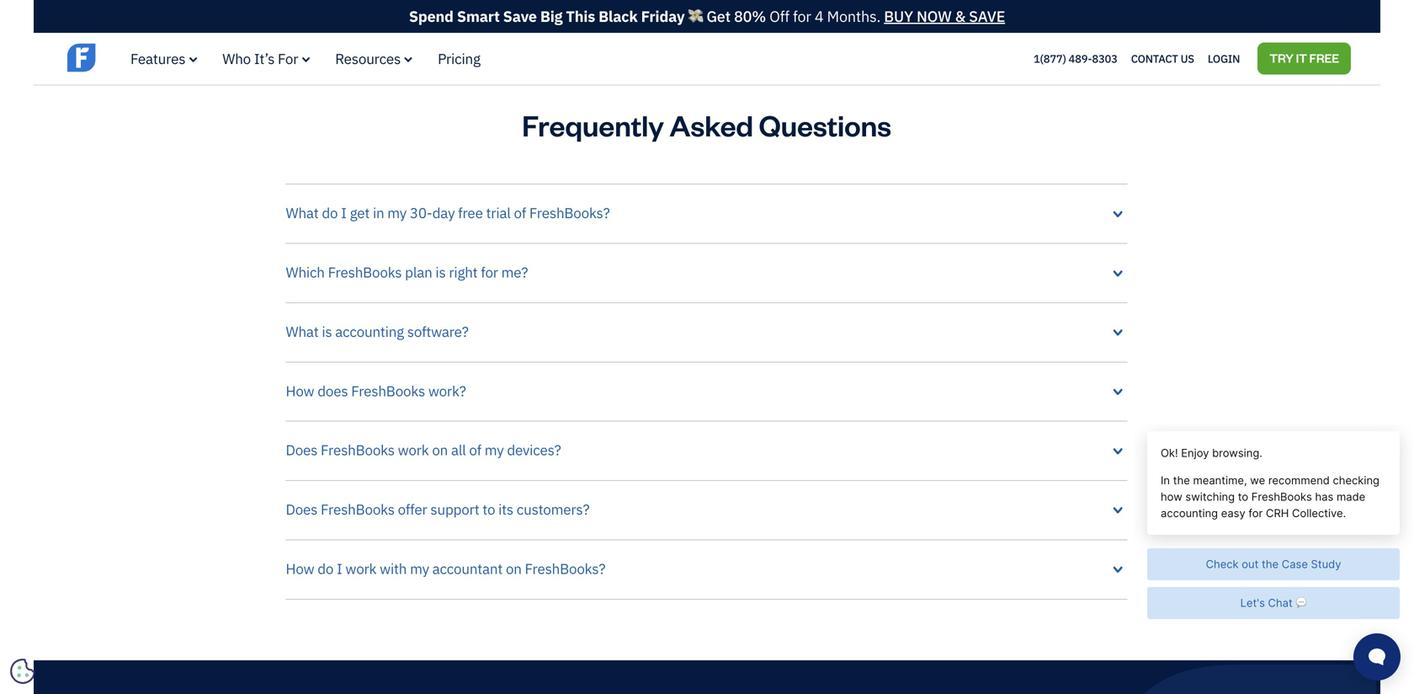 Task type: locate. For each thing, give the bounding box(es) containing it.
in
[[373, 204, 384, 222]]

freshbooks
[[328, 263, 402, 281], [351, 381, 425, 400], [321, 441, 395, 459], [321, 500, 395, 518]]

free
[[1310, 50, 1340, 66]]

do left with
[[318, 559, 334, 578]]

try it free link
[[1258, 43, 1352, 75]]

day
[[433, 204, 455, 222]]

0 horizontal spatial on
[[432, 441, 448, 459]]

is left accounting
[[322, 322, 332, 341]]

its
[[499, 500, 514, 518]]

accountant
[[433, 559, 503, 578]]

1 does from the top
[[286, 441, 318, 459]]

what
[[286, 204, 319, 222], [286, 322, 319, 341]]

pricing
[[438, 49, 481, 68]]

how does freshbooks work?
[[286, 381, 466, 400]]

off
[[770, 6, 790, 26]]

0 vertical spatial my
[[388, 204, 407, 222]]

0 vertical spatial freshbooks?
[[530, 204, 610, 222]]

freshbooks left offer
[[321, 500, 395, 518]]

1 horizontal spatial my
[[410, 559, 429, 578]]

smart
[[457, 6, 500, 26]]

what is accounting software?
[[286, 322, 469, 341]]

does for does freshbooks work on all of my devices?
[[286, 441, 318, 459]]

1 vertical spatial i
[[337, 559, 342, 578]]

1 vertical spatial how
[[286, 559, 315, 578]]

offer
[[398, 500, 428, 518]]

does
[[286, 441, 318, 459], [286, 500, 318, 518]]

frequently
[[522, 106, 664, 144]]

1 vertical spatial is
[[322, 322, 332, 341]]

is right plan
[[436, 263, 446, 281]]

do for what
[[322, 204, 338, 222]]

spend smart save big this black friday 💸 get 80% off for 4 months. buy now & save
[[409, 6, 1006, 26]]

1 horizontal spatial work
[[398, 441, 429, 459]]

buy
[[885, 6, 914, 26]]

2 how from the top
[[286, 559, 315, 578]]

1 horizontal spatial of
[[514, 204, 526, 222]]

support
[[431, 500, 480, 518]]

freshbooks left plan
[[328, 263, 402, 281]]

2 vertical spatial my
[[410, 559, 429, 578]]

contact us link
[[1132, 48, 1195, 70]]

which
[[286, 263, 325, 281]]

work left all
[[398, 441, 429, 459]]

trial
[[486, 204, 511, 222]]

login
[[1209, 52, 1241, 66]]

do left get
[[322, 204, 338, 222]]

what down which
[[286, 322, 319, 341]]

1(877) 489-8303
[[1034, 52, 1118, 66]]

what left get
[[286, 204, 319, 222]]

2 what from the top
[[286, 322, 319, 341]]

0 vertical spatial how
[[286, 381, 315, 400]]

of right trial
[[514, 204, 526, 222]]

on
[[432, 441, 448, 459], [506, 559, 522, 578]]

freshbooks? right trial
[[530, 204, 610, 222]]

0 vertical spatial do
[[322, 204, 338, 222]]

1 horizontal spatial on
[[506, 559, 522, 578]]

freshbooks right does
[[351, 381, 425, 400]]

it
[[1297, 50, 1308, 66]]

now
[[917, 6, 952, 26]]

accounting
[[335, 322, 404, 341]]

of right all
[[469, 441, 482, 459]]

questions
[[759, 106, 892, 144]]

my for 30-
[[388, 204, 407, 222]]

i left get
[[341, 204, 347, 222]]

0 vertical spatial for
[[793, 6, 812, 26]]

for
[[278, 49, 298, 68]]

0 vertical spatial of
[[514, 204, 526, 222]]

0 horizontal spatial of
[[469, 441, 482, 459]]

0 vertical spatial i
[[341, 204, 347, 222]]

for left 'me?'
[[481, 263, 498, 281]]

0 vertical spatial does
[[286, 441, 318, 459]]

2 horizontal spatial my
[[485, 441, 504, 459]]

does for does freshbooks offer support to its customers?
[[286, 500, 318, 518]]

1 horizontal spatial for
[[793, 6, 812, 26]]

what for what is accounting software?
[[286, 322, 319, 341]]

1 vertical spatial do
[[318, 559, 334, 578]]

1 vertical spatial work
[[346, 559, 377, 578]]

1 what from the top
[[286, 204, 319, 222]]

months.
[[828, 6, 881, 26]]

freshbooks?
[[530, 204, 610, 222], [525, 559, 606, 578]]

1(877)
[[1034, 52, 1067, 66]]

how do i work with my accountant on freshbooks?
[[286, 559, 606, 578]]

0 horizontal spatial my
[[388, 204, 407, 222]]

does
[[318, 381, 348, 400]]

cookie preferences image
[[10, 659, 35, 684]]

is
[[436, 263, 446, 281], [322, 322, 332, 341]]

does freshbooks work on all of my devices?
[[286, 441, 561, 459]]

0 vertical spatial is
[[436, 263, 446, 281]]

for left 4
[[793, 6, 812, 26]]

of
[[514, 204, 526, 222], [469, 441, 482, 459]]

friday
[[641, 6, 685, 26]]

freshbooks? down customers?
[[525, 559, 606, 578]]

i left with
[[337, 559, 342, 578]]

how
[[286, 381, 315, 400], [286, 559, 315, 578]]

2 does from the top
[[286, 500, 318, 518]]

1 horizontal spatial is
[[436, 263, 446, 281]]

on left all
[[432, 441, 448, 459]]

this
[[566, 6, 596, 26]]

for
[[793, 6, 812, 26], [481, 263, 498, 281]]

freshbooks for plan
[[328, 263, 402, 281]]

my right all
[[485, 441, 504, 459]]

black
[[599, 6, 638, 26]]

💸
[[688, 6, 703, 26]]

8303
[[1093, 52, 1118, 66]]

who
[[223, 49, 251, 68]]

cookie consent banner dialog
[[13, 487, 265, 681]]

my right in
[[388, 204, 407, 222]]

save
[[970, 6, 1006, 26]]

pricing link
[[438, 49, 481, 68]]

work
[[398, 441, 429, 459], [346, 559, 377, 578]]

frequently asked questions
[[522, 106, 892, 144]]

1 vertical spatial what
[[286, 322, 319, 341]]

right
[[449, 263, 478, 281]]

freshbooks down how does freshbooks work?
[[321, 441, 395, 459]]

login link
[[1209, 48, 1241, 70]]

on right the accountant
[[506, 559, 522, 578]]

i
[[341, 204, 347, 222], [337, 559, 342, 578]]

i for get
[[341, 204, 347, 222]]

1 vertical spatial on
[[506, 559, 522, 578]]

it's
[[254, 49, 275, 68]]

what for what do i get in my 30-day free trial of freshbooks?
[[286, 204, 319, 222]]

1 vertical spatial for
[[481, 263, 498, 281]]

1 vertical spatial my
[[485, 441, 504, 459]]

my
[[388, 204, 407, 222], [485, 441, 504, 459], [410, 559, 429, 578]]

1 vertical spatial does
[[286, 500, 318, 518]]

plan
[[405, 263, 433, 281]]

do
[[322, 204, 338, 222], [318, 559, 334, 578]]

my right with
[[410, 559, 429, 578]]

0 vertical spatial what
[[286, 204, 319, 222]]

with
[[380, 559, 407, 578]]

1 how from the top
[[286, 381, 315, 400]]

freshbooks logo image
[[67, 42, 198, 74]]

work left with
[[346, 559, 377, 578]]



Task type: vqa. For each thing, say whether or not it's contained in the screenshot.
following-
no



Task type: describe. For each thing, give the bounding box(es) containing it.
resources link
[[335, 49, 413, 68]]

i for work
[[337, 559, 342, 578]]

all
[[451, 441, 466, 459]]

does freshbooks offer support to its customers?
[[286, 500, 590, 518]]

1(877) 489-8303 link
[[1034, 52, 1118, 66]]

&
[[956, 6, 966, 26]]

spend
[[409, 6, 454, 26]]

1 vertical spatial freshbooks?
[[525, 559, 606, 578]]

contact
[[1132, 52, 1179, 66]]

resources
[[335, 49, 401, 68]]

me?
[[502, 263, 528, 281]]

1 vertical spatial of
[[469, 441, 482, 459]]

free
[[458, 204, 483, 222]]

software?
[[407, 322, 469, 341]]

0 vertical spatial on
[[432, 441, 448, 459]]

big
[[541, 6, 563, 26]]

how for how does freshbooks work?
[[286, 381, 315, 400]]

try it free
[[1270, 50, 1340, 66]]

get
[[350, 204, 370, 222]]

do for how
[[318, 559, 334, 578]]

0 vertical spatial work
[[398, 441, 429, 459]]

save
[[503, 6, 537, 26]]

who it's for link
[[223, 49, 310, 68]]

0 horizontal spatial for
[[481, 263, 498, 281]]

buy now & save link
[[885, 6, 1006, 26]]

0 horizontal spatial is
[[322, 322, 332, 341]]

which freshbooks plan is right for me?
[[286, 263, 528, 281]]

customers?
[[517, 500, 590, 518]]

my for accountant
[[410, 559, 429, 578]]

489-
[[1069, 52, 1093, 66]]

get
[[707, 6, 731, 26]]

devices?
[[507, 441, 561, 459]]

30-
[[410, 204, 433, 222]]

4
[[815, 6, 824, 26]]

freshbooks for work
[[321, 441, 395, 459]]

what do i get in my 30-day free trial of freshbooks?
[[286, 204, 610, 222]]

work?
[[429, 381, 466, 400]]

80%
[[734, 6, 767, 26]]

asked
[[670, 106, 754, 144]]

to
[[483, 500, 495, 518]]

0 horizontal spatial work
[[346, 559, 377, 578]]

features link
[[131, 49, 197, 68]]

try
[[1270, 50, 1294, 66]]

features
[[131, 49, 186, 68]]

contact us
[[1132, 52, 1195, 66]]

freshbooks for offer
[[321, 500, 395, 518]]

how for how do i work with my accountant on freshbooks?
[[286, 559, 315, 578]]

who it's for
[[223, 49, 298, 68]]

us
[[1181, 52, 1195, 66]]



